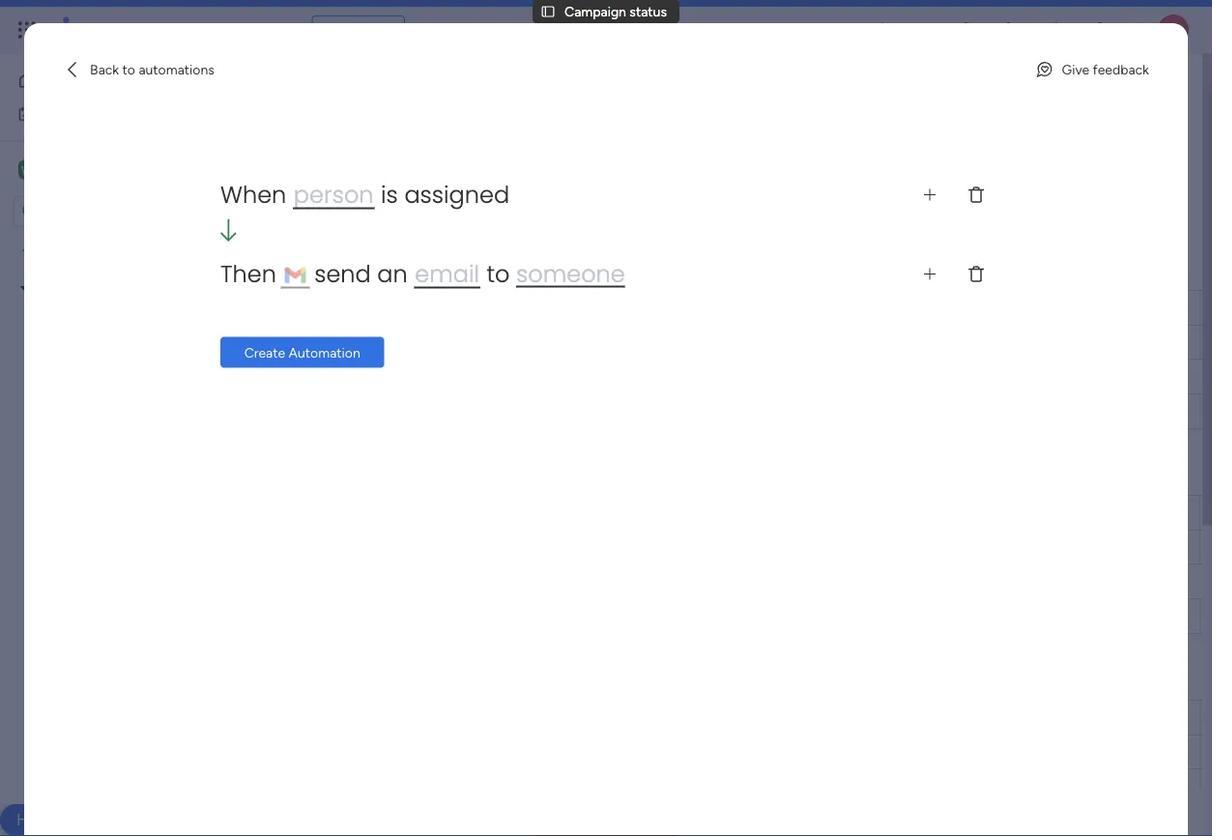 Task type: describe. For each thing, give the bounding box(es) containing it.
automations
[[139, 61, 214, 78]]

to inside button
[[122, 61, 135, 78]]

new
[[301, 197, 329, 213]]

help image
[[1090, 20, 1110, 40]]

there!
[[382, 334, 418, 351]]

to left the make on the left top of the page
[[487, 257, 510, 290]]

to right how
[[580, 334, 593, 351]]

campaign ideas and requests list box
[[0, 235, 246, 631]]

few tips to help you make the most of this template :)
[[333, 258, 808, 283]]

the
[[567, 258, 596, 283]]

send
[[314, 257, 371, 290]]

an
[[377, 257, 408, 290]]

status
[[630, 3, 667, 20]]

notifications image
[[873, 20, 892, 40]]

see plans button
[[312, 15, 405, 44]]

caret down image
[[20, 281, 28, 295]]

angle down image
[[377, 198, 386, 212]]

new item
[[301, 197, 360, 213]]

hi
[[365, 334, 379, 351]]

see
[[338, 22, 361, 38]]

learn
[[518, 334, 547, 351]]

to right here
[[502, 334, 515, 351]]

then
[[220, 257, 283, 290]]

when person is assigned
[[220, 178, 509, 211]]

ideas
[[132, 346, 163, 362]]

give
[[1062, 61, 1089, 78]]

here
[[471, 334, 498, 351]]

my work image
[[17, 105, 35, 122]]

of
[[650, 258, 668, 283]]

this
[[672, 258, 704, 283]]

campaign ideas and requests
[[67, 346, 245, 362]]

work
[[156, 19, 191, 41]]

inbox image
[[915, 20, 935, 40]]

Few tips to help you make the most of this template :) field
[[328, 258, 813, 283]]

home
[[44, 72, 81, 88]]

hi there! 👋  click here to learn how to start ➡️
[[365, 334, 641, 351]]

campaign for campaign status
[[565, 3, 626, 20]]

new item button
[[293, 189, 368, 220]]

create
[[244, 344, 285, 360]]

and
[[167, 346, 189, 362]]

you
[[474, 258, 507, 283]]

item
[[332, 197, 360, 213]]

give feedback
[[1062, 61, 1149, 78]]

create automation button
[[220, 337, 384, 368]]

make
[[512, 258, 562, 283]]

most
[[601, 258, 646, 283]]

management
[[195, 19, 300, 41]]

see plans
[[338, 22, 396, 38]]

click
[[438, 334, 468, 351]]

help
[[431, 258, 470, 283]]

select product image
[[17, 20, 37, 40]]

when
[[220, 178, 286, 211]]

someone
[[516, 257, 625, 290]]



Task type: locate. For each thing, give the bounding box(es) containing it.
option
[[0, 238, 246, 242]]

tips
[[371, 258, 404, 283]]

campaign status
[[565, 3, 667, 20]]

0 horizontal spatial campaign
[[67, 346, 128, 362]]

how
[[551, 334, 576, 351]]

send an email to someone
[[308, 257, 625, 290]]

give feedback link
[[1027, 54, 1157, 85]]

back to automations
[[90, 61, 214, 78]]

campaign inside list box
[[67, 346, 128, 362]]

campaign left ideas
[[67, 346, 128, 362]]

Search field
[[433, 191, 491, 218]]

apps image
[[1000, 20, 1020, 40]]

2 workspace image from the left
[[21, 159, 35, 180]]

start
[[596, 334, 624, 351]]

to inside field
[[409, 258, 426, 283]]

home button
[[12, 65, 208, 96]]

:)
[[795, 258, 808, 283]]

filter by person image
[[502, 195, 533, 215]]

to right 'an'
[[409, 258, 426, 283]]

template
[[709, 258, 790, 283]]

assigned
[[404, 178, 509, 211]]

v2 search image
[[419, 194, 433, 216]]

monday
[[86, 19, 152, 41]]

is
[[381, 178, 398, 211]]

feedback
[[1093, 61, 1149, 78]]

1 horizontal spatial campaign
[[565, 3, 626, 20]]

👋
[[421, 334, 435, 351]]

give feedback button
[[1027, 54, 1157, 85]]

campaign left status
[[565, 3, 626, 20]]

campaign for campaign ideas and requests
[[67, 346, 128, 362]]

automation
[[289, 344, 360, 360]]

1 vertical spatial campaign
[[67, 346, 128, 362]]

help button
[[0, 804, 68, 836]]

help
[[16, 810, 51, 830]]

0 vertical spatial campaign
[[565, 3, 626, 20]]

plans
[[364, 22, 396, 38]]

campaign
[[565, 3, 626, 20], [67, 346, 128, 362]]

back to automations button
[[55, 54, 222, 85]]

few
[[333, 258, 367, 283]]

requests
[[192, 346, 245, 362]]

email
[[415, 257, 479, 290]]

➡️
[[627, 334, 641, 351]]

workspace image
[[18, 159, 38, 180], [21, 159, 35, 180]]

search everything image
[[1048, 20, 1067, 40]]

person
[[294, 178, 374, 211]]

big left arrow image
[[220, 219, 237, 242]]

sam green image
[[1158, 14, 1189, 45]]

create automation
[[244, 344, 360, 360]]

invite members image
[[958, 20, 977, 40]]

to
[[122, 61, 135, 78], [487, 257, 510, 290], [409, 258, 426, 283], [502, 334, 515, 351], [580, 334, 593, 351]]

back
[[90, 61, 119, 78]]

monday work management
[[86, 19, 300, 41]]

1 workspace image from the left
[[18, 159, 38, 180]]

newslett
[[1164, 746, 1212, 762]]

to right back
[[122, 61, 135, 78]]



Task type: vqa. For each thing, say whether or not it's contained in the screenshot.
team
no



